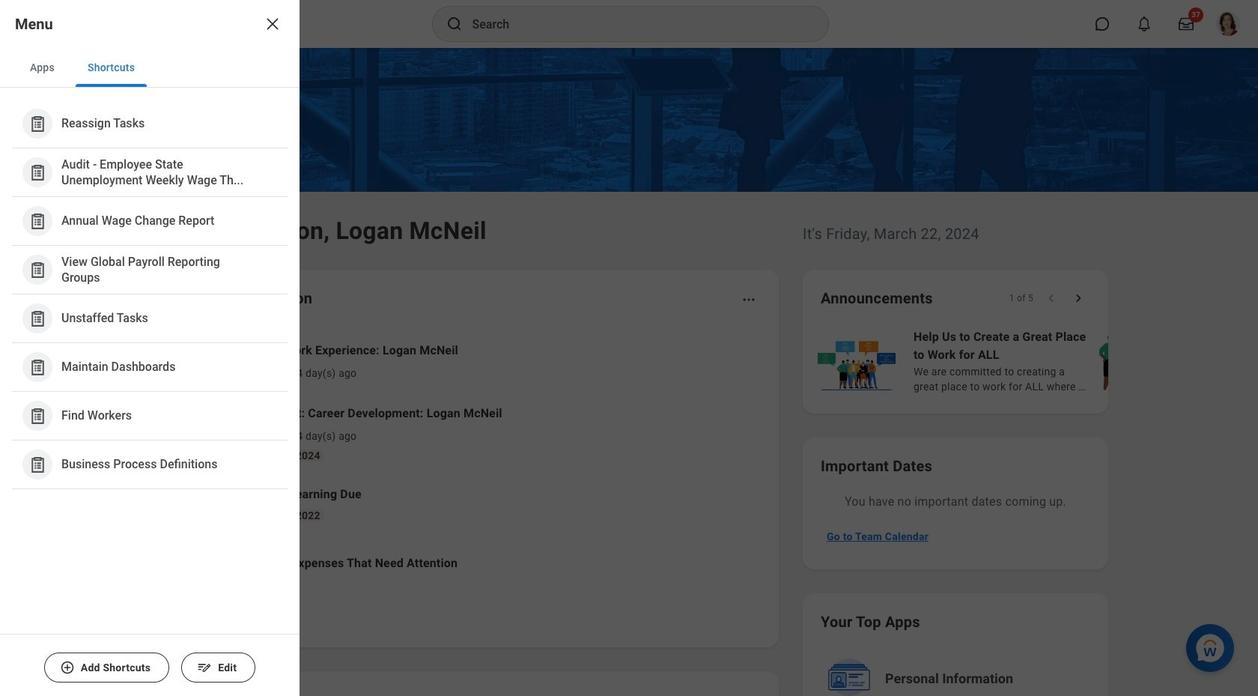 Task type: locate. For each thing, give the bounding box(es) containing it.
1 clipboard image from the top
[[28, 212, 47, 230]]

0 vertical spatial clipboard image
[[28, 212, 47, 230]]

profile logan mcneil element
[[1208, 7, 1250, 40]]

clipboard image
[[28, 114, 47, 133], [28, 163, 47, 182], [28, 260, 47, 279], [28, 358, 47, 376], [28, 455, 47, 474]]

chevron left small image
[[1044, 291, 1059, 306]]

4 clipboard image from the top
[[28, 358, 47, 376]]

2 vertical spatial clipboard image
[[28, 406, 47, 425]]

list
[[0, 88, 300, 501], [815, 327, 1259, 396], [168, 330, 761, 593]]

clipboard image
[[28, 212, 47, 230], [28, 309, 47, 328], [28, 406, 47, 425]]

global navigation dialog
[[0, 0, 300, 696]]

1 vertical spatial clipboard image
[[28, 309, 47, 328]]

text edit image
[[197, 660, 212, 675]]

plus circle image
[[60, 660, 75, 675]]

status
[[1010, 292, 1034, 304]]

banner
[[0, 0, 1259, 48]]

2 clipboard image from the top
[[28, 309, 47, 328]]

1 clipboard image from the top
[[28, 114, 47, 133]]

3 clipboard image from the top
[[28, 406, 47, 425]]

tab list
[[0, 48, 300, 88]]

main content
[[0, 48, 1259, 696]]



Task type: describe. For each thing, give the bounding box(es) containing it.
5 clipboard image from the top
[[28, 455, 47, 474]]

3 clipboard image from the top
[[28, 260, 47, 279]]

chevron right small image
[[1071, 291, 1086, 306]]

search image
[[445, 15, 463, 33]]

notifications large image
[[1137, 16, 1152, 31]]

inbox image
[[190, 422, 212, 444]]

2 clipboard image from the top
[[28, 163, 47, 182]]

inbox large image
[[1179, 16, 1194, 31]]

x image
[[264, 15, 282, 33]]



Task type: vqa. For each thing, say whether or not it's contained in the screenshot.
fifth clipboard icon
yes



